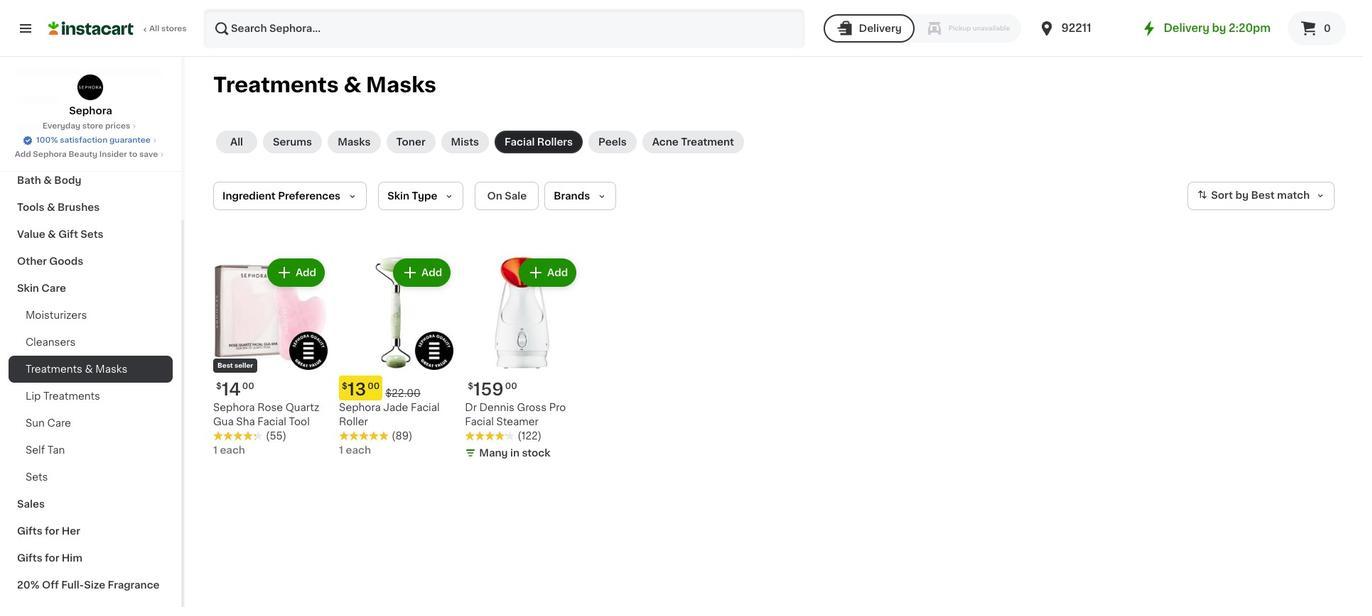 Task type: vqa. For each thing, say whether or not it's contained in the screenshot.
'is' inside IF YOUR SHOPPER IS WORKING ON YOUR ORDER, YOU CAN CONTACT YOUR SHOPPER DIRECTLY. LEARN ABOUT CONTACTING YOUR SHOPPER.
no



Task type: locate. For each thing, give the bounding box(es) containing it.
1 each down gua on the left of the page
[[213, 446, 245, 456]]

toner
[[396, 137, 425, 147]]

2 horizontal spatial product group
[[465, 256, 579, 463]]

1 1 from the left
[[213, 446, 217, 456]]

acne treatment
[[652, 137, 734, 147]]

1 each down roller
[[339, 446, 371, 456]]

1 gifts from the top
[[17, 527, 42, 537]]

sets right gift on the left
[[81, 230, 103, 239]]

for left him
[[45, 554, 59, 564]]

sephora rose quartz gua sha facial tool
[[213, 403, 319, 427]]

add
[[15, 151, 31, 158], [296, 268, 316, 278], [421, 268, 442, 278], [547, 268, 568, 278]]

add for dr dennis gross pro facial steamer
[[547, 268, 568, 278]]

by for sort
[[1235, 191, 1249, 201]]

bath & body link
[[9, 167, 173, 194]]

1 vertical spatial beauty
[[69, 151, 97, 158]]

1 horizontal spatial 1 each
[[339, 446, 371, 456]]

$ inside $ 14 00
[[216, 382, 222, 391]]

facial inside the sephora rose quartz gua sha facial tool
[[257, 417, 286, 427]]

beauty
[[125, 68, 162, 77], [69, 151, 97, 158]]

for for her
[[45, 527, 59, 537]]

1 vertical spatial treatments & masks
[[26, 365, 127, 375]]

treatments & masks up lip treatments
[[26, 365, 127, 375]]

by left 2:20pm
[[1212, 23, 1226, 33]]

1 horizontal spatial 1
[[339, 446, 343, 456]]

2 1 from the left
[[339, 446, 343, 456]]

sephora up roller
[[339, 403, 381, 413]]

gross
[[517, 403, 547, 413]]

store
[[82, 122, 103, 130]]

0 horizontal spatial $
[[216, 382, 222, 391]]

1 1 each from the left
[[213, 446, 245, 456]]

serums link
[[263, 131, 322, 154]]

product group
[[213, 256, 328, 458], [339, 256, 454, 458], [465, 256, 579, 463]]

best
[[1251, 191, 1275, 201], [217, 363, 233, 369]]

fragrance right size
[[108, 581, 160, 591]]

facial inside sephora jade facial roller
[[411, 403, 440, 413]]

sephora
[[69, 106, 112, 116], [33, 151, 67, 158], [213, 403, 255, 413], [339, 403, 381, 413]]

type
[[412, 191, 437, 201]]

1 for gua
[[213, 446, 217, 456]]

skin
[[387, 191, 409, 201], [17, 284, 39, 294]]

gifts for him
[[17, 554, 82, 564]]

1 vertical spatial sets
[[26, 473, 48, 483]]

skin type button
[[378, 182, 464, 210]]

all up the ingredient
[[230, 137, 243, 147]]

gifts for gifts for her
[[17, 527, 42, 537]]

holiday
[[17, 68, 57, 77]]

treatments up serums
[[213, 75, 339, 95]]

1 vertical spatial for
[[45, 554, 59, 564]]

product group containing 13
[[339, 256, 454, 458]]

peels link
[[588, 131, 637, 154]]

care up moisturizers
[[41, 284, 66, 294]]

facial inside dr dennis gross pro facial steamer
[[465, 417, 494, 427]]

service type group
[[823, 14, 1022, 43]]

0 vertical spatial skin
[[387, 191, 409, 201]]

everyday
[[42, 122, 80, 130]]

00 right 159
[[505, 382, 517, 391]]

treatments up "sun care" link
[[43, 392, 100, 402]]

1 each from the left
[[220, 446, 245, 456]]

care up "100%"
[[41, 122, 65, 131]]

3 00 from the left
[[505, 382, 517, 391]]

delivery for delivery by 2:20pm
[[1164, 23, 1209, 33]]

by inside field
[[1235, 191, 1249, 201]]

0 vertical spatial treatments
[[213, 75, 339, 95]]

best inside field
[[1251, 191, 1275, 201]]

1 horizontal spatial 00
[[368, 382, 380, 391]]

for for him
[[45, 554, 59, 564]]

sales link
[[9, 491, 173, 518]]

0 horizontal spatial by
[[1212, 23, 1226, 33]]

$ up dr
[[468, 382, 473, 391]]

sun care link
[[9, 410, 173, 437]]

00 right 14
[[242, 382, 254, 391]]

& left gift on the left
[[48, 230, 56, 239]]

0 vertical spatial for
[[45, 527, 59, 537]]

1 horizontal spatial by
[[1235, 191, 1249, 201]]

treatments & masks
[[213, 75, 436, 95], [26, 365, 127, 375]]

00 inside $ 13 00
[[368, 382, 380, 391]]

makeup link
[[9, 86, 173, 113]]

$22.00
[[385, 389, 421, 399]]

facial down rose at bottom
[[257, 417, 286, 427]]

her
[[62, 527, 80, 537]]

00 right 13
[[368, 382, 380, 391]]

0 horizontal spatial 1
[[213, 446, 217, 456]]

&
[[344, 75, 361, 95], [44, 176, 52, 185], [47, 203, 55, 212], [48, 230, 56, 239], [85, 365, 93, 375]]

masks left the toner link
[[338, 137, 371, 147]]

add button for 159
[[520, 260, 575, 286]]

1 vertical spatial fragrance
[[108, 581, 160, 591]]

sephora up store at the top
[[69, 106, 112, 116]]

2 vertical spatial treatments
[[43, 392, 100, 402]]

each down gua on the left of the page
[[220, 446, 245, 456]]

1 00 from the left
[[242, 382, 254, 391]]

$ inside "$ 159 00"
[[468, 382, 473, 391]]

fragrance down "100%"
[[17, 149, 69, 158]]

skin inside dropdown button
[[387, 191, 409, 201]]

gifts down the sales
[[17, 527, 42, 537]]

None search field
[[203, 9, 805, 48]]

1 horizontal spatial best
[[1251, 191, 1275, 201]]

quartz
[[285, 403, 319, 413]]

$ up roller
[[342, 382, 348, 391]]

each for roller
[[346, 446, 371, 456]]

0 horizontal spatial sets
[[26, 473, 48, 483]]

skin type
[[387, 191, 437, 201]]

masks down cleansers 'link' on the left bottom of page
[[95, 365, 127, 375]]

1 horizontal spatial product group
[[339, 256, 454, 458]]

everyday store prices link
[[42, 121, 139, 132]]

size
[[84, 581, 105, 591]]

0 vertical spatial all
[[149, 25, 159, 33]]

acne
[[652, 137, 679, 147]]

2 horizontal spatial 00
[[505, 382, 517, 391]]

by
[[1212, 23, 1226, 33], [1235, 191, 1249, 201]]

for inside gifts for him link
[[45, 554, 59, 564]]

all stores link
[[48, 9, 188, 48]]

beauty right ready
[[125, 68, 162, 77]]

1 $ from the left
[[216, 382, 222, 391]]

00 for 14
[[242, 382, 254, 391]]

1 horizontal spatial delivery
[[1164, 23, 1209, 33]]

$ for 14
[[216, 382, 222, 391]]

dr dennis gross pro facial steamer
[[465, 403, 566, 427]]

sale
[[505, 191, 527, 201]]

sets down self
[[26, 473, 48, 483]]

1 product group from the left
[[213, 256, 328, 458]]

1 vertical spatial skin
[[17, 284, 39, 294]]

sephora logo image
[[77, 74, 104, 101]]

20%
[[17, 581, 39, 591]]

masks up the toner link
[[366, 75, 436, 95]]

0 horizontal spatial 1 each
[[213, 446, 245, 456]]

serums
[[273, 137, 312, 147]]

care for hair care
[[41, 122, 65, 131]]

add button for 14
[[269, 260, 323, 286]]

best for best seller
[[217, 363, 233, 369]]

1 vertical spatial care
[[41, 284, 66, 294]]

0 horizontal spatial delivery
[[859, 23, 902, 33]]

seller
[[234, 363, 253, 369]]

by right sort
[[1235, 191, 1249, 201]]

add button
[[269, 260, 323, 286], [394, 260, 449, 286], [520, 260, 575, 286]]

delivery inside button
[[859, 23, 902, 33]]

facial down the $22.00
[[411, 403, 440, 413]]

other goods
[[17, 257, 83, 266]]

in
[[510, 449, 519, 458]]

sephora up gua on the left of the page
[[213, 403, 255, 413]]

1 vertical spatial by
[[1235, 191, 1249, 201]]

2 $ from the left
[[342, 382, 348, 391]]

& right tools
[[47, 203, 55, 212]]

0 vertical spatial gifts
[[17, 527, 42, 537]]

2 each from the left
[[346, 446, 371, 456]]

skin down other
[[17, 284, 39, 294]]

facial down dr
[[465, 417, 494, 427]]

gifts up 20%
[[17, 554, 42, 564]]

facial
[[505, 137, 535, 147], [411, 403, 440, 413], [257, 417, 286, 427], [465, 417, 494, 427]]

for inside the gifts for her link
[[45, 527, 59, 537]]

steamer
[[496, 417, 539, 427]]

best match
[[1251, 191, 1310, 201]]

sephora inside the sephora rose quartz gua sha facial tool
[[213, 403, 255, 413]]

0 vertical spatial care
[[41, 122, 65, 131]]

0 vertical spatial best
[[1251, 191, 1275, 201]]

2:20pm
[[1229, 23, 1271, 33]]

care right sun
[[47, 419, 71, 429]]

best left match
[[1251, 191, 1275, 201]]

treatments down 'cleansers'
[[26, 365, 82, 375]]

2 00 from the left
[[368, 382, 380, 391]]

everyday store prices
[[42, 122, 130, 130]]

00 inside $ 14 00
[[242, 382, 254, 391]]

care for skin care
[[41, 284, 66, 294]]

dennis
[[479, 403, 514, 413]]

treatments
[[213, 75, 339, 95], [26, 365, 82, 375], [43, 392, 100, 402]]

treatments & masks up masks link
[[213, 75, 436, 95]]

$ down best seller
[[216, 382, 222, 391]]

guarantee
[[109, 136, 151, 144]]

& down cleansers 'link' on the left bottom of page
[[85, 365, 93, 375]]

beauty down satisfaction
[[69, 151, 97, 158]]

each
[[220, 446, 245, 456], [346, 446, 371, 456]]

1 horizontal spatial add button
[[394, 260, 449, 286]]

1 for from the top
[[45, 527, 59, 537]]

for
[[45, 527, 59, 537], [45, 554, 59, 564]]

14
[[222, 382, 241, 398]]

00
[[242, 382, 254, 391], [368, 382, 380, 391], [505, 382, 517, 391]]

0 horizontal spatial each
[[220, 446, 245, 456]]

0 horizontal spatial best
[[217, 363, 233, 369]]

tool
[[289, 417, 310, 427]]

sephora down "100%"
[[33, 151, 67, 158]]

0 vertical spatial sets
[[81, 230, 103, 239]]

1 each for gua
[[213, 446, 245, 456]]

1 horizontal spatial $
[[342, 382, 348, 391]]

1 vertical spatial gifts
[[17, 554, 42, 564]]

0 vertical spatial fragrance
[[17, 149, 69, 158]]

3 product group from the left
[[465, 256, 579, 463]]

0 vertical spatial by
[[1212, 23, 1226, 33]]

0
[[1324, 23, 1331, 33]]

all left 'stores' at the top of the page
[[149, 25, 159, 33]]

sephora inside sephora jade facial roller
[[339, 403, 381, 413]]

all link
[[216, 131, 257, 154]]

1 horizontal spatial sets
[[81, 230, 103, 239]]

1 vertical spatial all
[[230, 137, 243, 147]]

2 1 each from the left
[[339, 446, 371, 456]]

1 horizontal spatial beauty
[[125, 68, 162, 77]]

satisfaction
[[60, 136, 107, 144]]

159
[[473, 382, 504, 398]]

1 for roller
[[339, 446, 343, 456]]

skin left type on the left
[[387, 191, 409, 201]]

3 $ from the left
[[468, 382, 473, 391]]

2 gifts from the top
[[17, 554, 42, 564]]

1
[[213, 446, 217, 456], [339, 446, 343, 456]]

sets
[[81, 230, 103, 239], [26, 473, 48, 483]]

2 product group from the left
[[339, 256, 454, 458]]

toner link
[[386, 131, 435, 154]]

$ inside $ 13 00
[[342, 382, 348, 391]]

2 horizontal spatial add button
[[520, 260, 575, 286]]

& right bath
[[44, 176, 52, 185]]

sephora for sephora rose quartz gua sha facial tool
[[213, 403, 255, 413]]

20% off full-size fragrance link
[[9, 572, 173, 599]]

2 for from the top
[[45, 554, 59, 564]]

0 horizontal spatial skin
[[17, 284, 39, 294]]

for left "her"
[[45, 527, 59, 537]]

3 add button from the left
[[520, 260, 575, 286]]

1 vertical spatial best
[[217, 363, 233, 369]]

stock
[[522, 449, 550, 458]]

each down roller
[[346, 446, 371, 456]]

to
[[129, 151, 137, 158]]

1 horizontal spatial all
[[230, 137, 243, 147]]

gift
[[58, 230, 78, 239]]

dr
[[465, 403, 477, 413]]

0 horizontal spatial all
[[149, 25, 159, 33]]

add sephora beauty insider to save link
[[15, 149, 166, 161]]

each for gua
[[220, 446, 245, 456]]

1 horizontal spatial skin
[[387, 191, 409, 201]]

★★★★★
[[213, 431, 263, 441], [213, 431, 263, 441], [339, 431, 389, 441], [339, 431, 389, 441], [465, 431, 515, 441], [465, 431, 515, 441]]

0 horizontal spatial 00
[[242, 382, 254, 391]]

$ 159 00
[[468, 382, 517, 398]]

0 vertical spatial treatments & masks
[[213, 75, 436, 95]]

best seller
[[217, 363, 253, 369]]

0 horizontal spatial add button
[[269, 260, 323, 286]]

00 inside "$ 159 00"
[[505, 382, 517, 391]]

20% off full-size fragrance
[[17, 581, 160, 591]]

2 vertical spatial care
[[47, 419, 71, 429]]

2 horizontal spatial $
[[468, 382, 473, 391]]

1 down roller
[[339, 446, 343, 456]]

1 down gua on the left of the page
[[213, 446, 217, 456]]

1 add button from the left
[[269, 260, 323, 286]]

0 horizontal spatial product group
[[213, 256, 328, 458]]

best left seller
[[217, 363, 233, 369]]

holiday party ready beauty link
[[9, 59, 173, 86]]

by for delivery
[[1212, 23, 1226, 33]]

delivery for delivery
[[859, 23, 902, 33]]

best for best match
[[1251, 191, 1275, 201]]

gifts
[[17, 527, 42, 537], [17, 554, 42, 564]]

0 horizontal spatial treatments & masks
[[26, 365, 127, 375]]

1 horizontal spatial each
[[346, 446, 371, 456]]

facial left the rollers
[[505, 137, 535, 147]]

best inside product group
[[217, 363, 233, 369]]



Task type: describe. For each thing, give the bounding box(es) containing it.
& for treatments & masks link
[[85, 365, 93, 375]]

$ for 159
[[468, 382, 473, 391]]

care for sun care
[[47, 419, 71, 429]]

0 horizontal spatial fragrance
[[17, 149, 69, 158]]

holiday party ready beauty
[[17, 68, 162, 77]]

& for bath & body link
[[44, 176, 52, 185]]

(89)
[[392, 431, 412, 441]]

hair care link
[[9, 113, 173, 140]]

sort
[[1211, 191, 1233, 201]]

self
[[26, 446, 45, 456]]

1 horizontal spatial fragrance
[[108, 581, 160, 591]]

brushes
[[58, 203, 100, 212]]

& up masks link
[[344, 75, 361, 95]]

rollers
[[537, 137, 573, 147]]

match
[[1277, 191, 1310, 201]]

sun care
[[26, 419, 71, 429]]

on
[[487, 191, 502, 201]]

preferences
[[278, 191, 341, 201]]

skin for skin type
[[387, 191, 409, 201]]

$ 13 00
[[342, 382, 380, 398]]

gifts for her
[[17, 527, 80, 537]]

many
[[479, 449, 508, 458]]

sephora for sephora
[[69, 106, 112, 116]]

goods
[[49, 257, 83, 266]]

& for tools & brushes link on the left top
[[47, 203, 55, 212]]

1 horizontal spatial treatments & masks
[[213, 75, 436, 95]]

value & gift sets link
[[9, 221, 173, 248]]

100% satisfaction guarantee button
[[22, 132, 159, 146]]

product group containing 14
[[213, 256, 328, 458]]

1 vertical spatial treatments
[[26, 365, 82, 375]]

skin for skin care
[[17, 284, 39, 294]]

moisturizers
[[26, 311, 87, 321]]

sales
[[17, 500, 45, 510]]

pro
[[549, 403, 566, 413]]

on sale button
[[475, 182, 539, 210]]

sha
[[236, 417, 255, 427]]

Best match Sort by field
[[1188, 182, 1335, 210]]

(122)
[[518, 431, 542, 441]]

add sephora beauty insider to save
[[15, 151, 158, 158]]

add for sephora rose quartz gua sha facial tool
[[296, 268, 316, 278]]

value
[[17, 230, 45, 239]]

other
[[17, 257, 47, 266]]

skin care
[[17, 284, 66, 294]]

& for value & gift sets link
[[48, 230, 56, 239]]

off
[[42, 581, 59, 591]]

add for sephora jade facial roller
[[421, 268, 442, 278]]

save
[[139, 151, 158, 158]]

tools & brushes link
[[9, 194, 173, 221]]

$ for 13
[[342, 382, 348, 391]]

sephora link
[[69, 74, 112, 118]]

delivery by 2:20pm
[[1164, 23, 1271, 33]]

ready
[[89, 68, 122, 77]]

0 vertical spatial beauty
[[125, 68, 162, 77]]

00 for 13
[[368, 382, 380, 391]]

100% satisfaction guarantee
[[36, 136, 151, 144]]

1 each for roller
[[339, 446, 371, 456]]

2 vertical spatial masks
[[95, 365, 127, 375]]

gua
[[213, 417, 234, 427]]

delivery by 2:20pm link
[[1141, 20, 1271, 37]]

Search field
[[205, 10, 803, 47]]

gifts for him link
[[9, 545, 173, 572]]

jade
[[383, 403, 408, 413]]

sephora jade facial roller
[[339, 403, 440, 427]]

hair
[[17, 122, 38, 131]]

2 add button from the left
[[394, 260, 449, 286]]

92211
[[1061, 23, 1091, 33]]

all for all stores
[[149, 25, 159, 33]]

ingredient
[[222, 191, 276, 201]]

cleansers link
[[9, 329, 173, 356]]

peels
[[598, 137, 627, 147]]

0 horizontal spatial beauty
[[69, 151, 97, 158]]

$13.00 original price: $22.00 element
[[339, 376, 454, 401]]

makeup
[[17, 95, 58, 104]]

$ 14 00
[[216, 382, 254, 398]]

brands button
[[545, 182, 616, 210]]

on sale
[[487, 191, 527, 201]]

tools & brushes
[[17, 203, 100, 212]]

many in stock
[[479, 449, 550, 458]]

all for all
[[230, 137, 243, 147]]

stores
[[161, 25, 187, 33]]

rose
[[257, 403, 283, 413]]

him
[[62, 554, 82, 564]]

(55)
[[266, 431, 286, 441]]

mists
[[451, 137, 479, 147]]

sun
[[26, 419, 45, 429]]

13
[[348, 382, 366, 398]]

sephora inside add sephora beauty insider to save link
[[33, 151, 67, 158]]

00 for 159
[[505, 382, 517, 391]]

sephora for sephora jade facial roller
[[339, 403, 381, 413]]

100%
[[36, 136, 58, 144]]

sort by
[[1211, 191, 1249, 201]]

0 vertical spatial masks
[[366, 75, 436, 95]]

hair care
[[17, 122, 65, 131]]

lip
[[26, 392, 41, 402]]

roller
[[339, 417, 368, 427]]

other goods link
[[9, 248, 173, 275]]

92211 button
[[1039, 9, 1124, 48]]

gifts for gifts for him
[[17, 554, 42, 564]]

gifts for her link
[[9, 518, 173, 545]]

bath & body
[[17, 176, 81, 185]]

instacart logo image
[[48, 20, 134, 37]]

1 vertical spatial masks
[[338, 137, 371, 147]]

brands
[[554, 191, 590, 201]]

value & gift sets
[[17, 230, 103, 239]]

sets link
[[9, 464, 173, 491]]

ingredient preferences button
[[213, 182, 367, 210]]

body
[[54, 176, 81, 185]]

lip treatments link
[[9, 383, 173, 410]]

product group containing 159
[[465, 256, 579, 463]]

acne treatment link
[[642, 131, 744, 154]]



